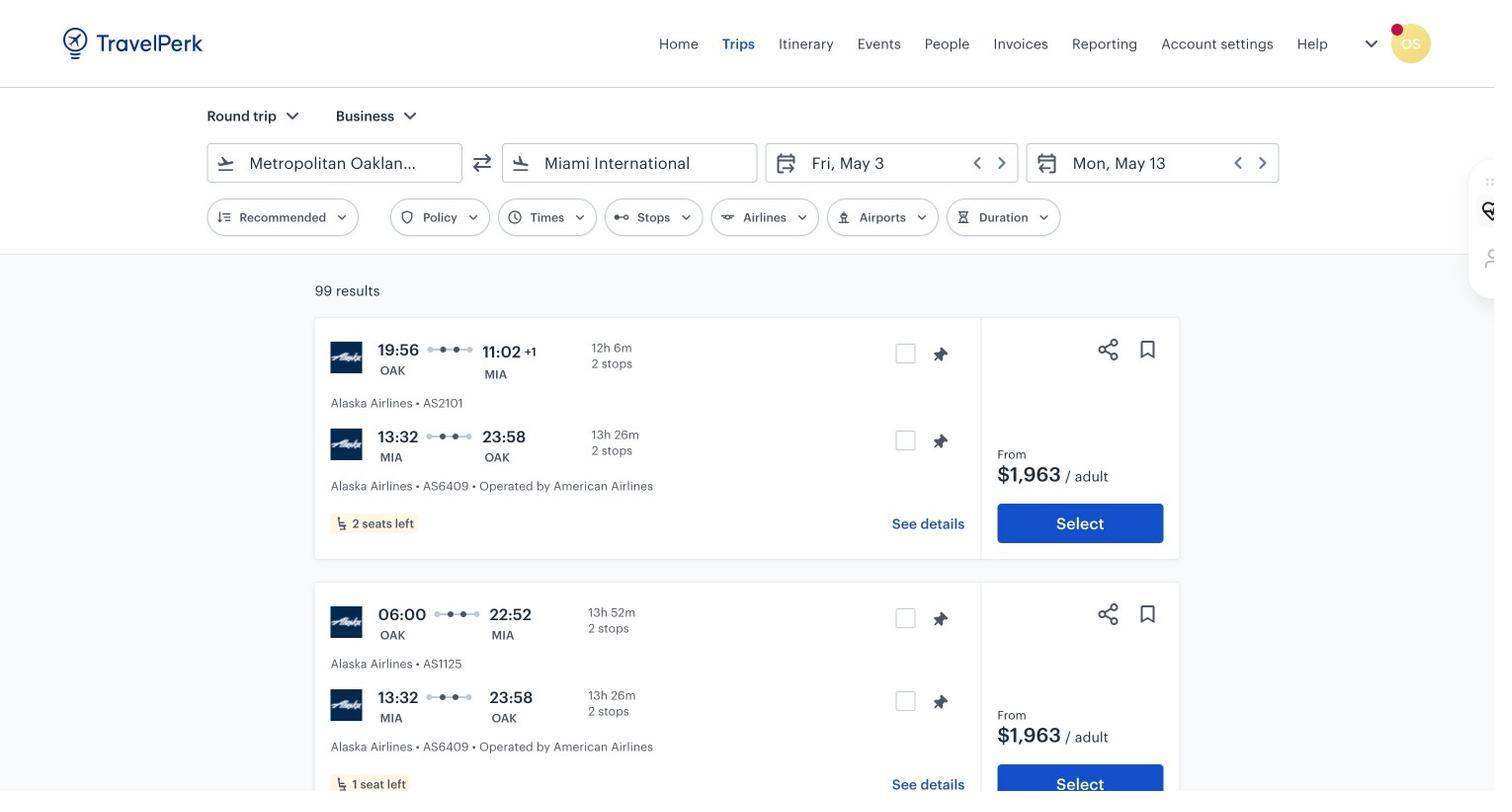 Task type: locate. For each thing, give the bounding box(es) containing it.
1 vertical spatial alaska airlines image
[[331, 690, 362, 721]]

alaska airlines image
[[331, 607, 362, 638], [331, 690, 362, 721]]

2 alaska airlines image from the top
[[331, 429, 362, 460]]

Depart field
[[798, 147, 1010, 179]]

Return field
[[1059, 147, 1270, 179]]

0 vertical spatial alaska airlines image
[[331, 342, 362, 374]]

1 vertical spatial alaska airlines image
[[331, 429, 362, 460]]

To search field
[[531, 147, 731, 179]]

From search field
[[235, 147, 436, 179]]

alaska airlines image
[[331, 342, 362, 374], [331, 429, 362, 460]]

0 vertical spatial alaska airlines image
[[331, 607, 362, 638]]

2 alaska airlines image from the top
[[331, 690, 362, 721]]



Task type: describe. For each thing, give the bounding box(es) containing it.
1 alaska airlines image from the top
[[331, 607, 362, 638]]

1 alaska airlines image from the top
[[331, 342, 362, 374]]



Task type: vqa. For each thing, say whether or not it's contained in the screenshot.
Return 'text box' at the bottom of the page
no



